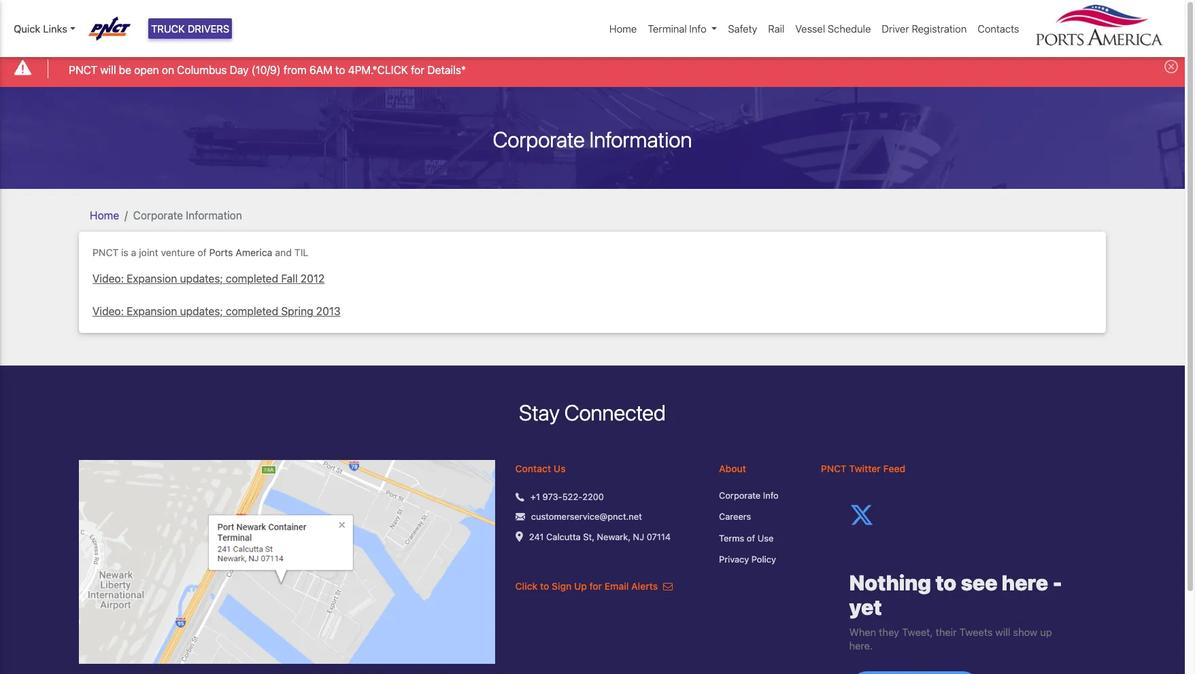 Task type: vqa. For each thing, say whether or not it's contained in the screenshot.
'Status' corresponding to Customs Status
no



Task type: describe. For each thing, give the bounding box(es) containing it.
registration
[[912, 22, 967, 35]]

click to sign up for email alerts
[[515, 581, 661, 592]]

0 horizontal spatial information
[[186, 209, 242, 222]]

+1 973-522-2200 link
[[531, 491, 604, 504]]

alerts
[[631, 581, 658, 592]]

open
[[134, 64, 159, 76]]

day
[[230, 64, 249, 76]]

venture
[[161, 247, 195, 258]]

video: expansion updates; completed spring 2013 link
[[93, 304, 1093, 320]]

from
[[284, 64, 307, 76]]

6am
[[309, 64, 333, 76]]

spring
[[281, 306, 313, 318]]

driver
[[882, 22, 909, 35]]

quick links
[[14, 22, 67, 35]]

1 horizontal spatial to
[[540, 581, 549, 592]]

pnct twitter feed
[[821, 463, 906, 475]]

07114
[[647, 532, 671, 543]]

truck drivers link
[[148, 18, 232, 39]]

newark,
[[597, 532, 631, 543]]

expansion for video: expansion updates; completed spring 2013
[[127, 306, 177, 318]]

expansion for video: expansion updates; completed fall 2012
[[127, 273, 177, 285]]

1 horizontal spatial for
[[590, 581, 602, 592]]

video: expansion updates; completed spring 2013
[[93, 306, 341, 318]]

email
[[605, 581, 629, 592]]

privacy
[[719, 555, 749, 565]]

be
[[119, 64, 131, 76]]

1 vertical spatial home link
[[90, 209, 119, 222]]

a
[[131, 247, 136, 258]]

pnct will be open on columbus day (10/9) from 6am to 4pm.*click for details* alert
[[0, 50, 1185, 87]]

video: for video: expansion updates; completed spring 2013
[[93, 306, 124, 318]]

0 horizontal spatial corporate
[[133, 209, 183, 222]]

customerservice@pnct.net
[[531, 512, 642, 523]]

pnct for pnct is a joint venture of ports america and til
[[93, 247, 119, 258]]

ports america link
[[209, 247, 272, 258]]

terminal
[[648, 22, 687, 35]]

customerservice@pnct.net link
[[531, 511, 642, 524]]

terms of use link
[[719, 532, 801, 546]]

+1 973-522-2200
[[531, 492, 604, 502]]

joint
[[139, 247, 158, 258]]

click
[[515, 581, 538, 592]]

2200
[[583, 492, 604, 502]]

terms of use
[[719, 533, 774, 544]]

terminal info link
[[642, 16, 723, 42]]

policy
[[752, 555, 776, 565]]

corporate info
[[719, 490, 779, 501]]

safety link
[[723, 16, 763, 42]]

0 vertical spatial corporate information
[[493, 126, 692, 152]]

sign
[[552, 581, 572, 592]]

0 horizontal spatial home
[[90, 209, 119, 222]]

contact
[[515, 463, 551, 475]]

corporate info link
[[719, 490, 801, 503]]

feed
[[883, 463, 906, 475]]

about
[[719, 463, 746, 475]]

envelope o image
[[663, 582, 673, 592]]

links
[[43, 22, 67, 35]]

privacy policy
[[719, 555, 776, 565]]

st,
[[583, 532, 595, 543]]

contacts
[[978, 22, 1019, 35]]

2 vertical spatial corporate
[[719, 490, 761, 501]]

to inside alert
[[335, 64, 345, 76]]

connected
[[564, 400, 666, 426]]

and
[[275, 247, 292, 258]]

drivers
[[188, 22, 229, 35]]

truck drivers
[[151, 22, 229, 35]]

contacts link
[[972, 16, 1025, 42]]

terms
[[719, 533, 744, 544]]

nj
[[633, 532, 644, 543]]

twitter
[[849, 463, 881, 475]]

on
[[162, 64, 174, 76]]

4pm.*click
[[348, 64, 408, 76]]

careers link
[[719, 511, 801, 524]]

vessel schedule link
[[790, 16, 877, 42]]

rail
[[768, 22, 785, 35]]



Task type: locate. For each thing, give the bounding box(es) containing it.
1 vertical spatial of
[[747, 533, 755, 544]]

2 completed from the top
[[226, 306, 278, 318]]

driver registration link
[[877, 16, 972, 42]]

1 horizontal spatial corporate information
[[493, 126, 692, 152]]

stay connected
[[519, 400, 666, 426]]

1 vertical spatial for
[[590, 581, 602, 592]]

241 calcutta st, newark, nj 07114 link
[[529, 531, 671, 544]]

stay
[[519, 400, 560, 426]]

1 vertical spatial corporate information
[[133, 209, 242, 222]]

2013
[[316, 306, 341, 318]]

1 vertical spatial updates;
[[180, 306, 223, 318]]

0 vertical spatial to
[[335, 64, 345, 76]]

1 horizontal spatial home link
[[604, 16, 642, 42]]

0 vertical spatial expansion
[[127, 273, 177, 285]]

updates; for fall
[[180, 273, 223, 285]]

video: for video: expansion updates; completed fall 2012
[[93, 273, 124, 285]]

columbus
[[177, 64, 227, 76]]

pnct inside alert
[[69, 64, 97, 76]]

973-
[[543, 492, 562, 502]]

0 vertical spatial for
[[411, 64, 425, 76]]

for
[[411, 64, 425, 76], [590, 581, 602, 592]]

of left use
[[747, 533, 755, 544]]

info
[[689, 22, 707, 35], [763, 490, 779, 501]]

2 video: from the top
[[93, 306, 124, 318]]

1 vertical spatial expansion
[[127, 306, 177, 318]]

close image
[[1165, 60, 1178, 74]]

0 vertical spatial of
[[198, 247, 207, 258]]

details*
[[427, 64, 466, 76]]

pnct left is
[[93, 247, 119, 258]]

0 vertical spatial updates;
[[180, 273, 223, 285]]

video: expansion updates; completed fall 2012
[[93, 273, 325, 285]]

video: expansion updates; completed fall 2012 link
[[93, 271, 1093, 287]]

updates; inside the "video: expansion updates; completed spring 2013" link
[[180, 306, 223, 318]]

updates; inside video: expansion updates; completed fall 2012 link
[[180, 273, 223, 285]]

home
[[610, 22, 637, 35], [90, 209, 119, 222]]

2 vertical spatial pnct
[[821, 463, 847, 475]]

0 horizontal spatial to
[[335, 64, 345, 76]]

pnct for pnct will be open on columbus day (10/9) from 6am to 4pm.*click for details*
[[69, 64, 97, 76]]

info right the terminal
[[689, 22, 707, 35]]

driver registration
[[882, 22, 967, 35]]

0 horizontal spatial home link
[[90, 209, 119, 222]]

1 vertical spatial home
[[90, 209, 119, 222]]

of
[[198, 247, 207, 258], [747, 533, 755, 544]]

will
[[100, 64, 116, 76]]

2 expansion from the top
[[127, 306, 177, 318]]

1 horizontal spatial information
[[590, 126, 692, 152]]

pnct left will
[[69, 64, 97, 76]]

truck
[[151, 22, 185, 35]]

use
[[758, 533, 774, 544]]

1 expansion from the top
[[127, 273, 177, 285]]

to right 6am
[[335, 64, 345, 76]]

info up careers link
[[763, 490, 779, 501]]

info for terminal info
[[689, 22, 707, 35]]

for left 'details*'
[[411, 64, 425, 76]]

updates; down pnct is a joint venture of ports america and til
[[180, 273, 223, 285]]

2 horizontal spatial corporate
[[719, 490, 761, 501]]

1 vertical spatial pnct
[[93, 247, 119, 258]]

completed down america
[[226, 273, 278, 285]]

til
[[294, 247, 309, 258]]

0 vertical spatial information
[[590, 126, 692, 152]]

quick links link
[[14, 21, 75, 36]]

1 horizontal spatial info
[[763, 490, 779, 501]]

contact us
[[515, 463, 566, 475]]

pnct will be open on columbus day (10/9) from 6am to 4pm.*click for details* link
[[69, 62, 466, 78]]

rail link
[[763, 16, 790, 42]]

updates;
[[180, 273, 223, 285], [180, 306, 223, 318]]

+1
[[531, 492, 540, 502]]

video:
[[93, 273, 124, 285], [93, 306, 124, 318]]

completed left spring
[[226, 306, 278, 318]]

careers
[[719, 512, 751, 523]]

2012
[[301, 273, 325, 285]]

241 calcutta st, newark, nj 07114
[[529, 532, 671, 543]]

for inside pnct will be open on columbus day (10/9) from 6am to 4pm.*click for details* link
[[411, 64, 425, 76]]

1 vertical spatial info
[[763, 490, 779, 501]]

vessel schedule
[[795, 22, 871, 35]]

up
[[574, 581, 587, 592]]

expansion
[[127, 273, 177, 285], [127, 306, 177, 318]]

america
[[236, 247, 272, 258]]

of left ports
[[198, 247, 207, 258]]

0 vertical spatial completed
[[226, 273, 278, 285]]

1 horizontal spatial of
[[747, 533, 755, 544]]

1 video: from the top
[[93, 273, 124, 285]]

completed for fall
[[226, 273, 278, 285]]

info for corporate info
[[763, 490, 779, 501]]

1 vertical spatial video:
[[93, 306, 124, 318]]

0 vertical spatial pnct
[[69, 64, 97, 76]]

0 horizontal spatial info
[[689, 22, 707, 35]]

completed for spring
[[226, 306, 278, 318]]

1 horizontal spatial home
[[610, 22, 637, 35]]

0 vertical spatial corporate
[[493, 126, 585, 152]]

vessel
[[795, 22, 825, 35]]

is
[[121, 247, 128, 258]]

ports
[[209, 247, 233, 258]]

pnct for pnct twitter feed
[[821, 463, 847, 475]]

safety
[[728, 22, 757, 35]]

schedule
[[828, 22, 871, 35]]

1 vertical spatial to
[[540, 581, 549, 592]]

522-
[[562, 492, 583, 502]]

2 updates; from the top
[[180, 306, 223, 318]]

quick
[[14, 22, 40, 35]]

click to sign up for email alerts link
[[515, 581, 673, 592]]

us
[[554, 463, 566, 475]]

updates; for spring
[[180, 306, 223, 318]]

calcutta
[[546, 532, 581, 543]]

pnct is a joint venture of ports america and til
[[93, 247, 309, 258]]

0 horizontal spatial corporate information
[[133, 209, 242, 222]]

0 vertical spatial home
[[610, 22, 637, 35]]

information
[[590, 126, 692, 152], [186, 209, 242, 222]]

1 updates; from the top
[[180, 273, 223, 285]]

updates; down video: expansion updates; completed fall 2012
[[180, 306, 223, 318]]

0 horizontal spatial for
[[411, 64, 425, 76]]

1 completed from the top
[[226, 273, 278, 285]]

to
[[335, 64, 345, 76], [540, 581, 549, 592]]

1 vertical spatial corporate
[[133, 209, 183, 222]]

0 horizontal spatial of
[[198, 247, 207, 258]]

0 vertical spatial home link
[[604, 16, 642, 42]]

fall
[[281, 273, 298, 285]]

pnct will be open on columbus day (10/9) from 6am to 4pm.*click for details*
[[69, 64, 466, 76]]

corporate information
[[493, 126, 692, 152], [133, 209, 242, 222]]

completed
[[226, 273, 278, 285], [226, 306, 278, 318]]

terminal info
[[648, 22, 707, 35]]

0 vertical spatial video:
[[93, 273, 124, 285]]

pnct left 'twitter'
[[821, 463, 847, 475]]

1 horizontal spatial corporate
[[493, 126, 585, 152]]

corporate
[[493, 126, 585, 152], [133, 209, 183, 222], [719, 490, 761, 501]]

1 vertical spatial information
[[186, 209, 242, 222]]

(10/9)
[[252, 64, 281, 76]]

1 vertical spatial completed
[[226, 306, 278, 318]]

241
[[529, 532, 544, 543]]

home link
[[604, 16, 642, 42], [90, 209, 119, 222]]

to left sign
[[540, 581, 549, 592]]

for right up on the left
[[590, 581, 602, 592]]

privacy policy link
[[719, 554, 801, 567]]

0 vertical spatial info
[[689, 22, 707, 35]]



